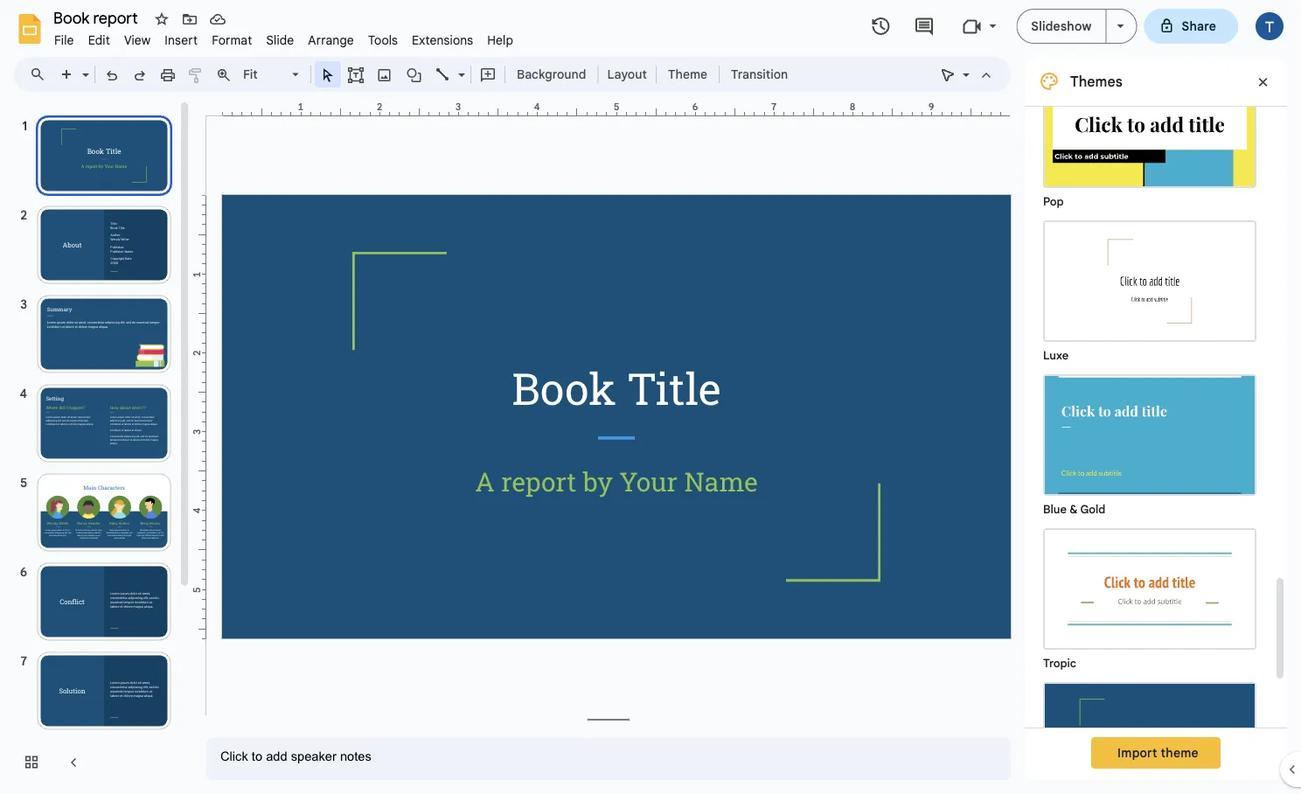 Task type: vqa. For each thing, say whether or not it's contained in the screenshot.
Resume Coral's Resume
no



Task type: locate. For each thing, give the bounding box(es) containing it.
pop
[[1044, 195, 1064, 209]]

background
[[517, 66, 586, 82]]

slideshow button
[[1017, 9, 1107, 44]]

tropic
[[1044, 656, 1077, 670]]

file menu item
[[47, 30, 81, 50]]

insert
[[165, 32, 198, 48]]

navigation
[[0, 99, 192, 794]]

help
[[487, 32, 514, 48]]

menu bar banner
[[0, 0, 1302, 794]]

themes application
[[0, 0, 1302, 794]]

insert menu item
[[158, 30, 205, 50]]

presentation options image
[[1117, 24, 1124, 28]]

menu bar containing file
[[47, 23, 521, 52]]

Rename text field
[[47, 7, 148, 28]]

themes section
[[1025, 57, 1288, 794]]

tools menu item
[[361, 30, 405, 50]]

help menu item
[[480, 30, 521, 50]]

view menu item
[[117, 30, 158, 50]]

share button
[[1145, 9, 1239, 44]]

blue & gold
[[1044, 503, 1106, 517]]

menu bar inside menu bar banner
[[47, 23, 521, 52]]

theme button
[[660, 61, 716, 87]]

main toolbar
[[6, 0, 797, 773]]

navigation inside themes application
[[0, 99, 192, 794]]

layout
[[607, 66, 647, 82]]

themes
[[1071, 73, 1123, 90]]

menu bar
[[47, 23, 521, 52]]

extensions menu item
[[405, 30, 480, 50]]

marina image
[[1045, 684, 1255, 794]]

format
[[212, 32, 252, 48]]

Marina radio
[[1035, 674, 1266, 794]]

share
[[1182, 18, 1217, 34]]

background button
[[509, 61, 594, 87]]



Task type: describe. For each thing, give the bounding box(es) containing it.
luxe
[[1044, 349, 1069, 363]]

blue
[[1044, 503, 1067, 517]]

extensions
[[412, 32, 473, 48]]

theme
[[1161, 745, 1199, 761]]

Blue & Gold radio
[[1035, 366, 1266, 520]]

theme
[[668, 66, 708, 82]]

edit menu item
[[81, 30, 117, 50]]

import theme button
[[1092, 737, 1221, 769]]

insert image image
[[375, 62, 395, 87]]

Menus field
[[22, 62, 60, 87]]

file
[[54, 32, 74, 48]]

arrange
[[308, 32, 354, 48]]

slide menu item
[[259, 30, 301, 50]]

new slide with layout image
[[78, 63, 89, 69]]

Luxe radio
[[1035, 212, 1266, 366]]

import
[[1118, 745, 1158, 761]]

view
[[124, 32, 151, 48]]

slide
[[266, 32, 294, 48]]

shape image
[[405, 62, 425, 87]]

mode and view toolbar
[[934, 57, 1001, 92]]

format menu item
[[205, 30, 259, 50]]

slideshow
[[1032, 18, 1092, 34]]

tools
[[368, 32, 398, 48]]

Star checkbox
[[150, 7, 174, 31]]

Zoom field
[[238, 62, 307, 88]]

layout button
[[602, 61, 652, 87]]

import theme
[[1118, 745, 1199, 761]]

transition button
[[724, 61, 796, 87]]

Pop radio
[[1035, 58, 1266, 212]]

Zoom text field
[[241, 62, 290, 87]]

Tropic radio
[[1035, 520, 1266, 674]]

&
[[1070, 503, 1078, 517]]

transition
[[731, 66, 788, 82]]

gold
[[1081, 503, 1106, 517]]

arrange menu item
[[301, 30, 361, 50]]

edit
[[88, 32, 110, 48]]



